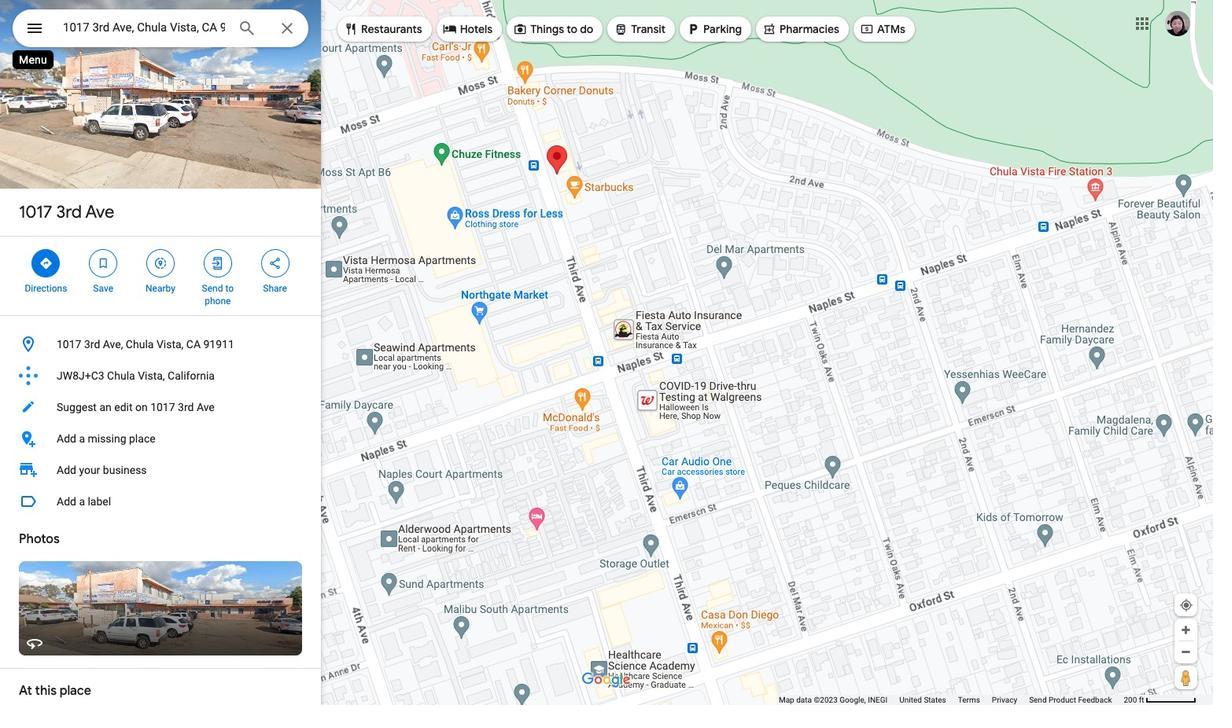 Task type: vqa. For each thing, say whether or not it's contained in the screenshot.


Task type: describe. For each thing, give the bounding box(es) containing it.
1017 for 1017 3rd ave
[[19, 201, 52, 224]]

feedback
[[1078, 696, 1112, 705]]

1017 3rd ave main content
[[0, 0, 321, 706]]

send product feedback button
[[1029, 696, 1112, 706]]

200 ft
[[1124, 696, 1145, 705]]


[[25, 17, 44, 39]]

 button
[[13, 9, 57, 50]]

add a missing place
[[57, 433, 156, 445]]

suggest
[[57, 401, 97, 414]]

california
[[168, 370, 215, 382]]

add for add your business
[[57, 464, 76, 477]]

this
[[35, 684, 57, 700]]

©2023
[[814, 696, 838, 705]]

map data ©2023 google, inegi
[[779, 696, 888, 705]]

add for add a label
[[57, 496, 76, 508]]


[[763, 20, 777, 38]]

parking
[[704, 22, 742, 36]]

show street view coverage image
[[1175, 667, 1198, 690]]


[[211, 255, 225, 272]]

 hotels
[[443, 20, 493, 38]]

200
[[1124, 696, 1137, 705]]

add a label button
[[0, 486, 321, 518]]

91911
[[203, 338, 234, 351]]

actions for 1017 3rd ave region
[[0, 237, 321, 316]]

hotels
[[460, 22, 493, 36]]

product
[[1049, 696, 1077, 705]]

data
[[797, 696, 812, 705]]

at
[[19, 684, 32, 700]]

add your business
[[57, 464, 147, 477]]

your
[[79, 464, 100, 477]]

do
[[580, 22, 594, 36]]

3rd for ave
[[56, 201, 82, 224]]

directions
[[25, 283, 67, 294]]

google account: michele murakami  
(michele.murakami@adept.ai) image
[[1166, 11, 1191, 36]]

zoom out image
[[1180, 647, 1192, 659]]

united states
[[900, 696, 947, 705]]

to inside send to phone
[[225, 283, 234, 294]]


[[686, 20, 700, 38]]

save
[[93, 283, 113, 294]]

privacy button
[[992, 696, 1018, 706]]

ave inside button
[[197, 401, 215, 414]]

states
[[924, 696, 947, 705]]

inegi
[[868, 696, 888, 705]]

transit
[[631, 22, 666, 36]]

vista, inside button
[[157, 338, 184, 351]]

vista, inside 'button'
[[138, 370, 165, 382]]

phone
[[205, 296, 231, 307]]

at this place
[[19, 684, 91, 700]]

restaurants
[[361, 22, 422, 36]]


[[443, 20, 457, 38]]

 parking
[[686, 20, 742, 38]]

to inside  things to do
[[567, 22, 578, 36]]

on
[[135, 401, 148, 414]]

add a label
[[57, 496, 111, 508]]

1017 inside "suggest an edit on 1017 3rd ave" button
[[150, 401, 175, 414]]

united
[[900, 696, 922, 705]]

united states button
[[900, 696, 947, 706]]

terms button
[[958, 696, 980, 706]]

1017 3rd Ave, Chula Vista, CA 91911 field
[[13, 9, 308, 47]]

send product feedback
[[1029, 696, 1112, 705]]

share
[[263, 283, 287, 294]]


[[153, 255, 168, 272]]

1017 3rd ave
[[19, 201, 114, 224]]

ft
[[1139, 696, 1145, 705]]

missing
[[88, 433, 126, 445]]

a for missing
[[79, 433, 85, 445]]


[[614, 20, 628, 38]]

layers
[[38, 672, 64, 683]]


[[860, 20, 874, 38]]



Task type: locate. For each thing, give the bounding box(es) containing it.
an
[[99, 401, 112, 414]]

ave
[[85, 201, 114, 224], [197, 401, 215, 414]]

send left product
[[1029, 696, 1047, 705]]

add down suggest
[[57, 433, 76, 445]]

send
[[202, 283, 223, 294], [1029, 696, 1047, 705]]

0 vertical spatial place
[[129, 433, 156, 445]]

a left label
[[79, 496, 85, 508]]

3rd
[[56, 201, 82, 224], [84, 338, 100, 351], [178, 401, 194, 414]]

footer containing map data ©2023 google, inegi
[[779, 696, 1124, 706]]

add left your
[[57, 464, 76, 477]]

1 vertical spatial 3rd
[[84, 338, 100, 351]]

1 vertical spatial a
[[79, 496, 85, 508]]

0 vertical spatial 1017
[[19, 201, 52, 224]]

atms
[[877, 22, 906, 36]]

send up phone
[[202, 283, 223, 294]]

jw8j+c3 chula vista, california button
[[0, 360, 321, 392]]

add for add a missing place
[[57, 433, 76, 445]]

chula inside 'button'
[[107, 370, 135, 382]]

0 vertical spatial to
[[567, 22, 578, 36]]

1 a from the top
[[79, 433, 85, 445]]

1 horizontal spatial 3rd
[[84, 338, 100, 351]]

0 vertical spatial chula
[[126, 338, 154, 351]]

chula inside button
[[126, 338, 154, 351]]

 things to do
[[513, 20, 594, 38]]

things
[[531, 22, 564, 36]]

add
[[57, 433, 76, 445], [57, 464, 76, 477], [57, 496, 76, 508]]

a inside button
[[79, 496, 85, 508]]

ave up the 
[[85, 201, 114, 224]]

ave down california
[[197, 401, 215, 414]]

0 horizontal spatial 3rd
[[56, 201, 82, 224]]

google maps element
[[0, 0, 1214, 706]]

google,
[[840, 696, 866, 705]]

a
[[79, 433, 85, 445], [79, 496, 85, 508]]

label
[[88, 496, 111, 508]]

0 horizontal spatial ave
[[85, 201, 114, 224]]

suggest an edit on 1017 3rd ave button
[[0, 392, 321, 423]]

1017 up 
[[19, 201, 52, 224]]

1 vertical spatial to
[[225, 283, 234, 294]]

3 add from the top
[[57, 496, 76, 508]]

0 vertical spatial add
[[57, 433, 76, 445]]


[[513, 20, 527, 38]]

2 horizontal spatial 3rd
[[178, 401, 194, 414]]

jw8j+c3
[[57, 370, 104, 382]]

1 horizontal spatial ave
[[197, 401, 215, 414]]

place down layers
[[60, 684, 91, 700]]

2 a from the top
[[79, 496, 85, 508]]

1017 3rd ave, chula vista, ca 91911 button
[[0, 329, 321, 360]]

a inside "button"
[[79, 433, 85, 445]]

send to phone
[[202, 283, 234, 307]]

1 vertical spatial add
[[57, 464, 76, 477]]

chula right ave,
[[126, 338, 154, 351]]

map
[[779, 696, 795, 705]]

pharmacies
[[780, 22, 840, 36]]

photos
[[19, 532, 60, 548]]

to
[[567, 22, 578, 36], [225, 283, 234, 294]]

place
[[129, 433, 156, 445], [60, 684, 91, 700]]

0 horizontal spatial 1017
[[19, 201, 52, 224]]

send inside send to phone
[[202, 283, 223, 294]]

0 horizontal spatial to
[[225, 283, 234, 294]]

1 vertical spatial ave
[[197, 401, 215, 414]]

vista,
[[157, 338, 184, 351], [138, 370, 165, 382]]

1 horizontal spatial place
[[129, 433, 156, 445]]

2 vertical spatial add
[[57, 496, 76, 508]]

2 vertical spatial 1017
[[150, 401, 175, 414]]


[[96, 255, 110, 272]]

vista, left ca at the top
[[157, 338, 184, 351]]

place inside add a missing place "button"
[[129, 433, 156, 445]]

3rd for ave,
[[84, 338, 100, 351]]

send inside button
[[1029, 696, 1047, 705]]

 atms
[[860, 20, 906, 38]]

1 vertical spatial send
[[1029, 696, 1047, 705]]

add inside "button"
[[57, 433, 76, 445]]


[[344, 20, 358, 38]]

chula
[[126, 338, 154, 351], [107, 370, 135, 382]]

2 horizontal spatial 1017
[[150, 401, 175, 414]]

a for label
[[79, 496, 85, 508]]

send for send product feedback
[[1029, 696, 1047, 705]]

1017 3rd ave, chula vista, ca 91911
[[57, 338, 234, 351]]

a left missing on the left of the page
[[79, 433, 85, 445]]

1017 for 1017 3rd ave, chula vista, ca 91911
[[57, 338, 81, 351]]

 search field
[[13, 9, 308, 50]]

edit
[[114, 401, 133, 414]]

footer
[[779, 696, 1124, 706]]

0 horizontal spatial place
[[60, 684, 91, 700]]

2 add from the top
[[57, 464, 76, 477]]

show your location image
[[1180, 599, 1194, 613]]

 restaurants
[[344, 20, 422, 38]]

none field inside 1017 3rd ave, chula vista, ca 91911 field
[[63, 18, 225, 37]]

1 horizontal spatial send
[[1029, 696, 1047, 705]]

add inside button
[[57, 496, 76, 508]]

add a missing place button
[[0, 423, 321, 455]]

place down on
[[129, 433, 156, 445]]


[[268, 255, 282, 272]]

0 vertical spatial send
[[202, 283, 223, 294]]

1017 up jw8j+c3
[[57, 338, 81, 351]]

ave,
[[103, 338, 123, 351]]

1 add from the top
[[57, 433, 76, 445]]

terms
[[958, 696, 980, 705]]

1017 inside 1017 3rd ave, chula vista, ca 91911 button
[[57, 338, 81, 351]]

 transit
[[614, 20, 666, 38]]

1 vertical spatial chula
[[107, 370, 135, 382]]

chula up "edit"
[[107, 370, 135, 382]]

jw8j+c3 chula vista, california
[[57, 370, 215, 382]]

1 vertical spatial vista,
[[138, 370, 165, 382]]

0 vertical spatial 3rd
[[56, 201, 82, 224]]

ca
[[186, 338, 201, 351]]

0 vertical spatial ave
[[85, 201, 114, 224]]

1 vertical spatial 1017
[[57, 338, 81, 351]]

1 vertical spatial place
[[60, 684, 91, 700]]

 pharmacies
[[763, 20, 840, 38]]

2 vertical spatial 3rd
[[178, 401, 194, 414]]

0 vertical spatial a
[[79, 433, 85, 445]]

add left label
[[57, 496, 76, 508]]

1017
[[19, 201, 52, 224], [57, 338, 81, 351], [150, 401, 175, 414]]

footer inside google maps element
[[779, 696, 1124, 706]]

1017 right on
[[150, 401, 175, 414]]


[[39, 255, 53, 272]]

business
[[103, 464, 147, 477]]

to left do
[[567, 22, 578, 36]]

to up phone
[[225, 283, 234, 294]]

0 horizontal spatial send
[[202, 283, 223, 294]]

1 horizontal spatial 1017
[[57, 338, 81, 351]]

None field
[[63, 18, 225, 37]]

zoom in image
[[1180, 625, 1192, 637]]

vista, down 1017 3rd ave, chula vista, ca 91911
[[138, 370, 165, 382]]

1 horizontal spatial to
[[567, 22, 578, 36]]

nearby
[[146, 283, 175, 294]]

0 vertical spatial vista,
[[157, 338, 184, 351]]

add your business link
[[0, 455, 321, 486]]

suggest an edit on 1017 3rd ave
[[57, 401, 215, 414]]

send for send to phone
[[202, 283, 223, 294]]

200 ft button
[[1124, 696, 1197, 705]]

privacy
[[992, 696, 1018, 705]]



